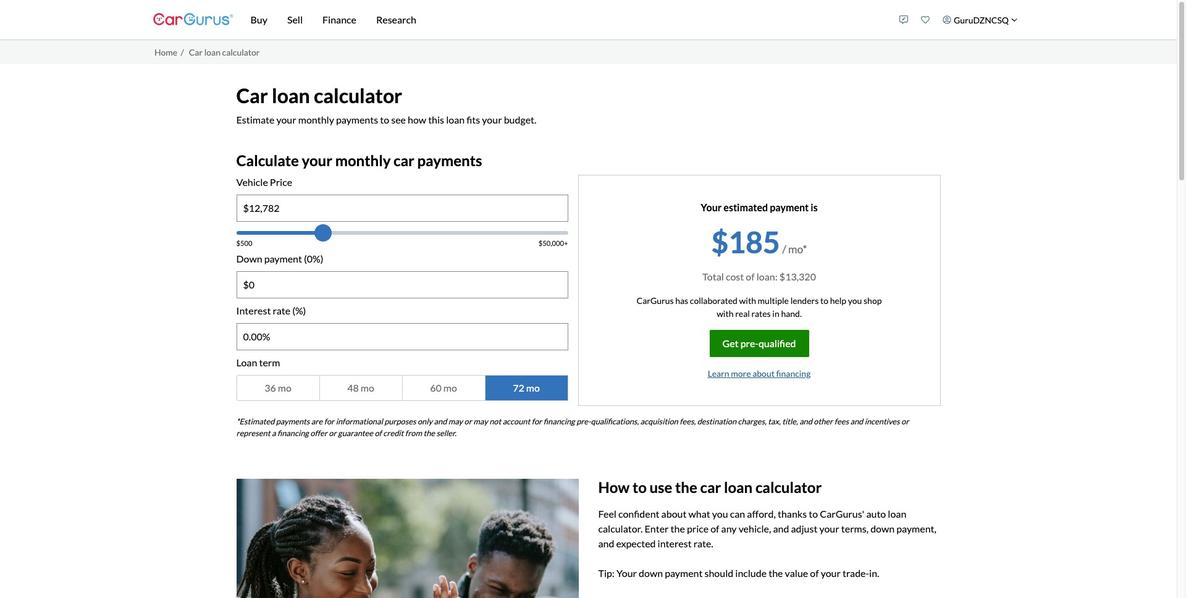 Task type: vqa. For each thing, say whether or not it's contained in the screenshot.
the "CarGurus"
yes



Task type: locate. For each thing, give the bounding box(es) containing it.
1 horizontal spatial payment
[[665, 567, 703, 579]]

qualifications,
[[591, 416, 639, 426]]

1 horizontal spatial monthly
[[335, 151, 391, 169]]

mo for 36 mo
[[278, 382, 292, 393]]

1 horizontal spatial for
[[532, 416, 542, 426]]

with
[[739, 296, 756, 306], [717, 308, 734, 319]]

2 vertical spatial calculator
[[756, 478, 822, 496]]

1 horizontal spatial calculator
[[314, 83, 402, 107]]

mo for 60 mo
[[444, 382, 457, 393]]

0 horizontal spatial about
[[662, 508, 687, 520]]

0 vertical spatial pre-
[[741, 338, 759, 349]]

charges,
[[738, 416, 767, 426]]

user icon image
[[943, 15, 952, 24]]

lenders
[[791, 296, 819, 306]]

may left not
[[474, 416, 488, 426]]

1 vertical spatial about
[[662, 508, 687, 520]]

/ right home link
[[181, 47, 184, 57]]

for right are
[[324, 416, 334, 426]]

you up any in the right of the page
[[712, 508, 728, 520]]

buy button
[[241, 0, 277, 40]]

0 horizontal spatial or
[[329, 428, 337, 438]]

price
[[270, 176, 292, 188]]

payment,
[[897, 523, 937, 534]]

0 vertical spatial monthly
[[298, 114, 334, 125]]

or right 'offer'
[[329, 428, 337, 438]]

feel
[[599, 508, 617, 520]]

1 horizontal spatial your
[[701, 202, 722, 213]]

calculator
[[222, 47, 260, 57], [314, 83, 402, 107], [756, 478, 822, 496]]

your left trade-
[[821, 567, 841, 579]]

1 horizontal spatial with
[[739, 296, 756, 306]]

down down expected
[[639, 567, 663, 579]]

1 vertical spatial you
[[712, 508, 728, 520]]

or left not
[[464, 416, 472, 426]]

1 vertical spatial car
[[236, 83, 268, 107]]

about right more
[[753, 368, 775, 379]]

of right value
[[810, 567, 819, 579]]

to up adjust
[[809, 508, 818, 520]]

saved cars image
[[922, 15, 930, 24]]

the up interest
[[671, 523, 685, 534]]

with down collaborated
[[717, 308, 734, 319]]

1 mo from the left
[[278, 382, 292, 393]]

2 horizontal spatial payments
[[417, 151, 482, 169]]

your
[[701, 202, 722, 213], [617, 567, 637, 579]]

Down payment (0%) text field
[[237, 272, 568, 298]]

payment
[[770, 202, 809, 213], [264, 253, 302, 264], [665, 567, 703, 579]]

payments inside "*estimated payments are for informational purposes only and may or may not account for financing pre-qualifications, acquisition fees, destination charges, tax, title, and other fees and incentives or represent a financing offer or guarantee of credit from the seller."
[[276, 416, 310, 426]]

48
[[347, 382, 359, 393]]

0 vertical spatial /
[[181, 47, 184, 57]]

value
[[785, 567, 808, 579]]

payments left are
[[276, 416, 310, 426]]

0 horizontal spatial car
[[189, 47, 203, 57]]

informational
[[336, 416, 383, 426]]

has
[[676, 296, 689, 306]]

1 vertical spatial /
[[782, 243, 787, 256]]

0 vertical spatial car
[[189, 47, 203, 57]]

1 horizontal spatial /
[[782, 243, 787, 256]]

is
[[811, 202, 818, 213]]

finance
[[323, 14, 357, 25]]

payments up calculate your monthly car payments
[[336, 114, 378, 125]]

1 horizontal spatial payments
[[336, 114, 378, 125]]

loan
[[236, 356, 257, 368]]

calculator up estimate your monthly payments to see how this loan fits your budget.
[[314, 83, 402, 107]]

with up real
[[739, 296, 756, 306]]

0 horizontal spatial may
[[449, 416, 463, 426]]

and down 'thanks'
[[773, 523, 789, 534]]

monthly for car
[[335, 151, 391, 169]]

calculate
[[236, 151, 299, 169]]

loan down cargurus logo homepage link "link"
[[204, 47, 221, 57]]

$185
[[712, 224, 780, 260]]

represent
[[236, 428, 270, 438]]

0 horizontal spatial you
[[712, 508, 728, 520]]

1 horizontal spatial may
[[474, 416, 488, 426]]

payment left '(0%)'
[[264, 253, 302, 264]]

0 horizontal spatial monthly
[[298, 114, 334, 125]]

1 vertical spatial payment
[[264, 253, 302, 264]]

car
[[189, 47, 203, 57], [236, 83, 268, 107]]

0 horizontal spatial pre-
[[577, 416, 591, 426]]

fees,
[[680, 416, 696, 426]]

payment down interest
[[665, 567, 703, 579]]

car up what
[[700, 478, 721, 496]]

get pre-qualified
[[723, 338, 796, 349]]

your left estimated
[[701, 202, 722, 213]]

the
[[424, 428, 435, 438], [675, 478, 698, 496], [671, 523, 685, 534], [769, 567, 783, 579]]

/ left mo*
[[782, 243, 787, 256]]

purposes
[[384, 416, 416, 426]]

0 vertical spatial your
[[701, 202, 722, 213]]

credit
[[383, 428, 404, 438]]

payment left the is
[[770, 202, 809, 213]]

/ inside the $185 / mo*
[[782, 243, 787, 256]]

afford,
[[747, 508, 776, 520]]

mo
[[278, 382, 292, 393], [361, 382, 374, 393], [444, 382, 457, 393], [526, 382, 540, 393]]

car
[[394, 151, 415, 169], [700, 478, 721, 496]]

to left use
[[633, 478, 647, 496]]

None field
[[237, 324, 568, 350]]

1 vertical spatial car
[[700, 478, 721, 496]]

for right the account
[[532, 416, 542, 426]]

monthly down car loan calculator
[[298, 114, 334, 125]]

1 vertical spatial down
[[639, 567, 663, 579]]

loan right auto
[[888, 508, 907, 520]]

2 may from the left
[[474, 416, 488, 426]]

of inside "*estimated payments are for informational purposes only and may or may not account for financing pre-qualifications, acquisition fees, destination charges, tax, title, and other fees and incentives or represent a financing offer or guarantee of credit from the seller."
[[375, 428, 382, 438]]

mo right 72
[[526, 382, 540, 393]]

total cost of loan: $13,320
[[703, 271, 816, 283]]

loan
[[204, 47, 221, 57], [272, 83, 310, 107], [446, 114, 465, 125], [724, 478, 753, 496], [888, 508, 907, 520]]

financing right the account
[[544, 416, 575, 426]]

2 vertical spatial payments
[[276, 416, 310, 426]]

loan:
[[757, 271, 778, 283]]

2 mo from the left
[[361, 382, 374, 393]]

1 vertical spatial with
[[717, 308, 734, 319]]

/
[[181, 47, 184, 57], [782, 243, 787, 256]]

get pre-qualified button
[[710, 330, 809, 357]]

collaborated
[[690, 296, 738, 306]]

from
[[405, 428, 422, 438]]

financing right 'a'
[[277, 428, 309, 438]]

of inside feel confident about what you can afford, thanks to cargurus' auto loan calculator. enter the price of any vehicle, and adjust your terms, down payment, and expected interest rate.
[[711, 523, 720, 534]]

calculate your monthly car payments
[[236, 151, 482, 169]]

how
[[599, 478, 630, 496]]

you right help
[[848, 296, 862, 306]]

1 horizontal spatial car
[[700, 478, 721, 496]]

enter
[[645, 523, 669, 534]]

the down only
[[424, 428, 435, 438]]

of left any in the right of the page
[[711, 523, 720, 534]]

about
[[753, 368, 775, 379], [662, 508, 687, 520]]

car up estimate
[[236, 83, 268, 107]]

not
[[490, 416, 501, 426]]

cost
[[726, 271, 744, 283]]

mo right 60
[[444, 382, 457, 393]]

0 horizontal spatial /
[[181, 47, 184, 57]]

payments down this
[[417, 151, 482, 169]]

how to use the car loan calculator
[[599, 478, 822, 496]]

car right 'home'
[[189, 47, 203, 57]]

learn more about financing link
[[708, 368, 811, 379]]

trade-
[[843, 567, 870, 579]]

36
[[265, 382, 276, 393]]

calculator down buy popup button on the left top of the page
[[222, 47, 260, 57]]

mo right the 48
[[361, 382, 374, 393]]

car down see
[[394, 151, 415, 169]]

*estimated payments are for informational purposes only and may or may not account for financing pre-qualifications, acquisition fees, destination charges, tax, title, and other fees and incentives or represent a financing offer or guarantee of credit from the seller.
[[236, 416, 909, 438]]

3 mo from the left
[[444, 382, 457, 393]]

loan left fits
[[446, 114, 465, 125]]

2 for from the left
[[532, 416, 542, 426]]

of right cost
[[746, 271, 755, 283]]

4 mo from the left
[[526, 382, 540, 393]]

the left value
[[769, 567, 783, 579]]

may up seller.
[[449, 416, 463, 426]]

your down cargurus'
[[820, 523, 840, 534]]

1 horizontal spatial about
[[753, 368, 775, 379]]

2 horizontal spatial calculator
[[756, 478, 822, 496]]

0 vertical spatial calculator
[[222, 47, 260, 57]]

guarantee
[[338, 428, 373, 438]]

rate
[[273, 304, 291, 316]]

2 vertical spatial financing
[[277, 428, 309, 438]]

financing down qualified
[[777, 368, 811, 379]]

real
[[735, 308, 750, 319]]

incentives
[[865, 416, 900, 426]]

your right tip:
[[617, 567, 637, 579]]

about inside feel confident about what you can afford, thanks to cargurus' auto loan calculator. enter the price of any vehicle, and adjust your terms, down payment, and expected interest rate.
[[662, 508, 687, 520]]

72 mo
[[513, 382, 540, 393]]

finance button
[[313, 0, 366, 40]]

None text field
[[237, 195, 568, 221]]

calculator up 'thanks'
[[756, 478, 822, 496]]

0 vertical spatial you
[[848, 296, 862, 306]]

menu bar
[[233, 0, 894, 40]]

tax,
[[768, 416, 781, 426]]

1 vertical spatial monthly
[[335, 151, 391, 169]]

and right 'fees'
[[851, 416, 863, 426]]

mo right 36
[[278, 382, 292, 393]]

add a car review image
[[900, 15, 909, 24]]

thanks
[[778, 508, 807, 520]]

learn
[[708, 368, 730, 379]]

and down calculator.
[[599, 538, 615, 549]]

2 horizontal spatial financing
[[777, 368, 811, 379]]

confident
[[619, 508, 660, 520]]

0 vertical spatial about
[[753, 368, 775, 379]]

to
[[380, 114, 389, 125], [821, 296, 829, 306], [633, 478, 647, 496], [809, 508, 818, 520]]

0 vertical spatial down
[[871, 523, 895, 534]]

cargurus logo homepage link image
[[153, 2, 233, 37]]

and right title,
[[800, 416, 813, 426]]

to left help
[[821, 296, 829, 306]]

monthly down estimate your monthly payments to see how this loan fits your budget.
[[335, 151, 391, 169]]

chevron down image
[[1011, 17, 1018, 23]]

1 vertical spatial pre-
[[577, 416, 591, 426]]

your right calculate
[[302, 151, 333, 169]]

about for confident
[[662, 508, 687, 520]]

$500
[[236, 239, 252, 247]]

about up enter
[[662, 508, 687, 520]]

fees
[[835, 416, 849, 426]]

1 horizontal spatial pre-
[[741, 338, 759, 349]]

1 vertical spatial calculator
[[314, 83, 402, 107]]

1 horizontal spatial down
[[871, 523, 895, 534]]

your inside feel confident about what you can afford, thanks to cargurus' auto loan calculator. enter the price of any vehicle, and adjust your terms, down payment, and expected interest rate.
[[820, 523, 840, 534]]

0 horizontal spatial payments
[[276, 416, 310, 426]]

1 horizontal spatial you
[[848, 296, 862, 306]]

1 vertical spatial financing
[[544, 416, 575, 426]]

of left credit
[[375, 428, 382, 438]]

pre- inside "*estimated payments are for informational purposes only and may or may not account for financing pre-qualifications, acquisition fees, destination charges, tax, title, and other fees and incentives or represent a financing offer or guarantee of credit from the seller."
[[577, 416, 591, 426]]

about for more
[[753, 368, 775, 379]]

menu bar containing buy
[[233, 0, 894, 40]]

0 horizontal spatial your
[[617, 567, 637, 579]]

or right incentives
[[902, 416, 909, 426]]

0 vertical spatial car
[[394, 151, 415, 169]]

0 vertical spatial payment
[[770, 202, 809, 213]]

tip:
[[599, 567, 615, 579]]

and
[[434, 416, 447, 426], [800, 416, 813, 426], [851, 416, 863, 426], [773, 523, 789, 534], [599, 538, 615, 549]]

and up seller.
[[434, 416, 447, 426]]

0 horizontal spatial for
[[324, 416, 334, 426]]

help
[[830, 296, 847, 306]]

down down auto
[[871, 523, 895, 534]]

cargurus has collaborated with multiple lenders to help you shop with real rates in hand.
[[637, 296, 882, 319]]

down
[[236, 253, 262, 264]]

down
[[871, 523, 895, 534], [639, 567, 663, 579]]



Task type: describe. For each thing, give the bounding box(es) containing it.
you inside cargurus has collaborated with multiple lenders to help you shop with real rates in hand.
[[848, 296, 862, 306]]

qualified
[[759, 338, 796, 349]]

(%)
[[292, 304, 306, 316]]

1 vertical spatial your
[[617, 567, 637, 579]]

your estimated payment is
[[701, 202, 818, 213]]

shop
[[864, 296, 882, 306]]

0 horizontal spatial financing
[[277, 428, 309, 438]]

mo for 48 mo
[[361, 382, 374, 393]]

the inside feel confident about what you can afford, thanks to cargurus' auto loan calculator. enter the price of any vehicle, and adjust your terms, down payment, and expected interest rate.
[[671, 523, 685, 534]]

loan up the can
[[724, 478, 753, 496]]

0 horizontal spatial payment
[[264, 253, 302, 264]]

0 vertical spatial financing
[[777, 368, 811, 379]]

1 for from the left
[[324, 416, 334, 426]]

gurudzncsq button
[[937, 2, 1024, 37]]

estimate
[[236, 114, 275, 125]]

1 horizontal spatial car
[[236, 83, 268, 107]]

destination
[[697, 416, 737, 426]]

rate.
[[694, 538, 714, 549]]

multiple
[[758, 296, 789, 306]]

can
[[730, 508, 745, 520]]

cargurus'
[[820, 508, 865, 520]]

2 horizontal spatial payment
[[770, 202, 809, 213]]

2 vertical spatial payment
[[665, 567, 703, 579]]

mo for 72 mo
[[526, 382, 540, 393]]

interest
[[236, 304, 271, 316]]

monthly for payments
[[298, 114, 334, 125]]

1 may from the left
[[449, 416, 463, 426]]

your right fits
[[482, 114, 502, 125]]

interest rate (%)
[[236, 304, 306, 316]]

people high fiving image
[[236, 479, 579, 598]]

should
[[705, 567, 734, 579]]

this
[[428, 114, 444, 125]]

auto
[[867, 508, 886, 520]]

hand.
[[781, 308, 802, 319]]

car loan calculator
[[236, 83, 402, 107]]

0 vertical spatial payments
[[336, 114, 378, 125]]

fits
[[467, 114, 480, 125]]

estimate your monthly payments to see how this loan fits your budget.
[[236, 114, 537, 125]]

(0%)
[[304, 253, 324, 264]]

0 horizontal spatial calculator
[[222, 47, 260, 57]]

home / car loan calculator
[[154, 47, 260, 57]]

use
[[650, 478, 673, 496]]

how
[[408, 114, 426, 125]]

your right estimate
[[277, 114, 296, 125]]

buy
[[251, 14, 268, 25]]

only
[[418, 416, 433, 426]]

vehicle price
[[236, 176, 292, 188]]

2 horizontal spatial or
[[902, 416, 909, 426]]

0 horizontal spatial with
[[717, 308, 734, 319]]

sell button
[[277, 0, 313, 40]]

estimated
[[724, 202, 768, 213]]

*estimated
[[236, 416, 275, 426]]

0 horizontal spatial down
[[639, 567, 663, 579]]

in.
[[870, 567, 880, 579]]

research button
[[366, 0, 426, 40]]

more
[[731, 368, 751, 379]]

a
[[272, 428, 276, 438]]

/ for home
[[181, 47, 184, 57]]

feel confident about what you can afford, thanks to cargurus' auto loan calculator. enter the price of any vehicle, and adjust your terms, down payment, and expected interest rate.
[[599, 508, 937, 549]]

to inside cargurus has collaborated with multiple lenders to help you shop with real rates in hand.
[[821, 296, 829, 306]]

total
[[703, 271, 724, 283]]

0 horizontal spatial car
[[394, 151, 415, 169]]

1 horizontal spatial or
[[464, 416, 472, 426]]

/ for $185
[[782, 243, 787, 256]]

$185 / mo*
[[712, 224, 807, 260]]

down payment (0%)
[[236, 253, 324, 264]]

research
[[376, 14, 416, 25]]

1 vertical spatial payments
[[417, 151, 482, 169]]

the inside "*estimated payments are for informational purposes only and may or may not account for financing pre-qualifications, acquisition fees, destination charges, tax, title, and other fees and incentives or represent a financing offer or guarantee of credit from the seller."
[[424, 428, 435, 438]]

include
[[736, 567, 767, 579]]

any
[[722, 523, 737, 534]]

down inside feel confident about what you can afford, thanks to cargurus' auto loan calculator. enter the price of any vehicle, and adjust your terms, down payment, and expected interest rate.
[[871, 523, 895, 534]]

to left see
[[380, 114, 389, 125]]

home
[[154, 47, 177, 57]]

60
[[430, 382, 442, 393]]

gurudzncsq menu
[[894, 2, 1024, 37]]

48 mo
[[347, 382, 374, 393]]

seller.
[[437, 428, 457, 438]]

rates
[[752, 308, 771, 319]]

learn more about financing
[[708, 368, 811, 379]]

tip: your down payment should include the value of your trade-in.
[[599, 567, 880, 579]]

pre- inside button
[[741, 338, 759, 349]]

expected
[[616, 538, 656, 549]]

sell
[[287, 14, 303, 25]]

vehicle
[[236, 176, 268, 188]]

term
[[259, 356, 280, 368]]

loan up estimate
[[272, 83, 310, 107]]

mo*
[[789, 243, 807, 256]]

0 vertical spatial with
[[739, 296, 756, 306]]

what
[[689, 508, 711, 520]]

loan inside feel confident about what you can afford, thanks to cargurus' auto loan calculator. enter the price of any vehicle, and adjust your terms, down payment, and expected interest rate.
[[888, 508, 907, 520]]

other
[[814, 416, 833, 426]]

to inside feel confident about what you can afford, thanks to cargurus' auto loan calculator. enter the price of any vehicle, and adjust your terms, down payment, and expected interest rate.
[[809, 508, 818, 520]]

are
[[311, 416, 323, 426]]

offer
[[310, 428, 327, 438]]

account
[[503, 416, 530, 426]]

60 mo
[[430, 382, 457, 393]]

$13,320
[[780, 271, 816, 283]]

interest
[[658, 538, 692, 549]]

72
[[513, 382, 524, 393]]

you inside feel confident about what you can afford, thanks to cargurus' auto loan calculator. enter the price of any vehicle, and adjust your terms, down payment, and expected interest rate.
[[712, 508, 728, 520]]

36 mo
[[265, 382, 292, 393]]

loan term
[[236, 356, 280, 368]]

1 horizontal spatial financing
[[544, 416, 575, 426]]

the right use
[[675, 478, 698, 496]]

cargurus logo homepage link link
[[153, 2, 233, 37]]

price
[[687, 523, 709, 534]]



